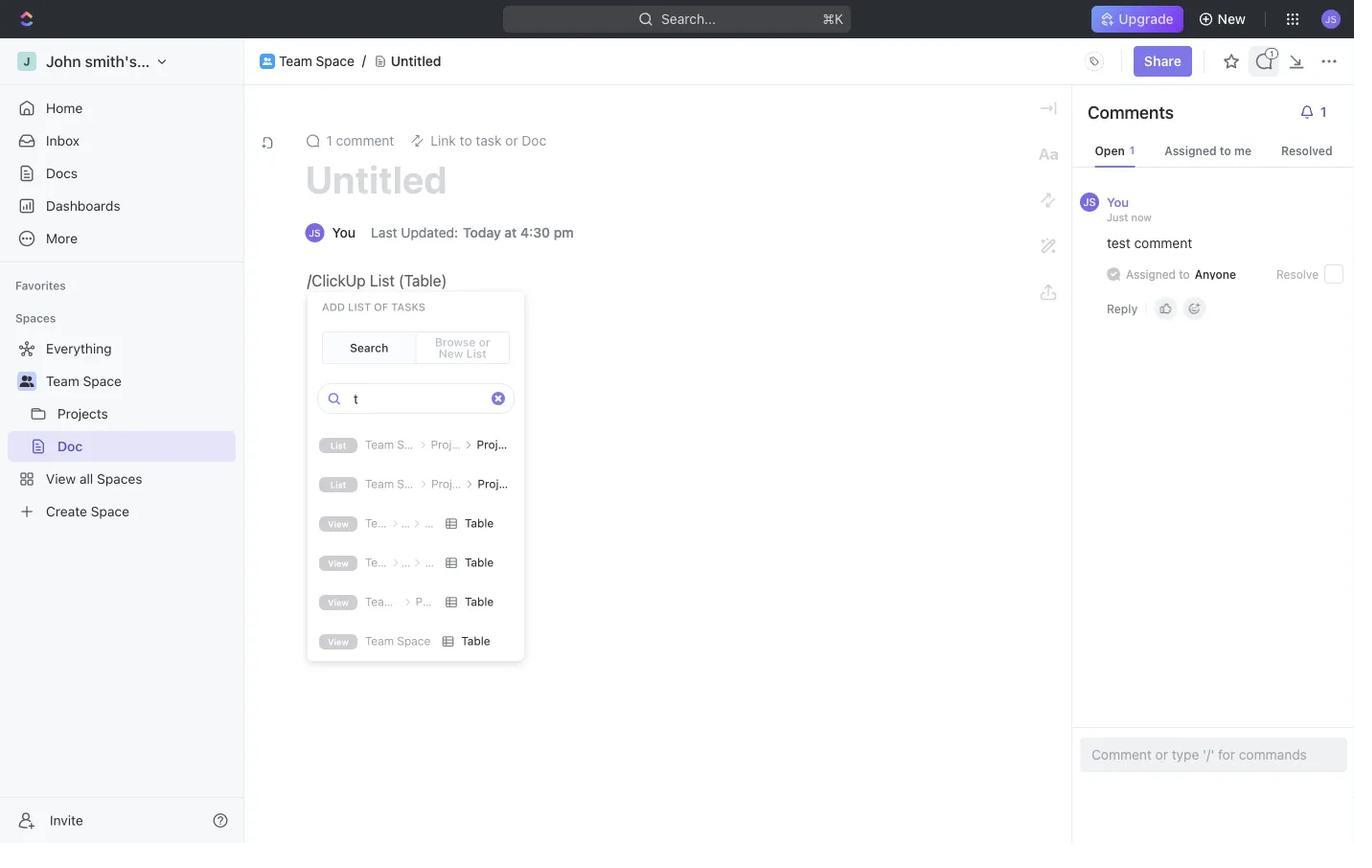 Task type: describe. For each thing, give the bounding box(es) containing it.
test comment
[[1107, 235, 1193, 251]]

1 horizontal spatial user group image
[[263, 57, 272, 65]]

1 view from the top
[[328, 520, 349, 530]]

1 comment
[[326, 133, 394, 149]]

at
[[505, 225, 517, 241]]

you
[[1107, 195, 1129, 209]]

2 vertical spatial projects
[[413, 596, 459, 609]]

3 view from the top
[[328, 598, 349, 608]]

comments
[[1088, 102, 1174, 122]]

team space link for rightmost user group image
[[279, 53, 355, 69]]

to for assigned to
[[1180, 268, 1191, 281]]

dashboards link
[[8, 191, 236, 221]]

inbox
[[46, 133, 80, 149]]

last updated: today at 4:30 pm
[[371, 225, 574, 241]]

browse
[[435, 336, 476, 349]]

project for 1
[[478, 478, 516, 491]]

of
[[374, 301, 389, 314]]

me
[[1235, 144, 1252, 157]]

clickup
[[312, 272, 366, 290]]

upgrade
[[1119, 11, 1174, 27]]

to for assigned to me
[[1220, 144, 1232, 157]]

0 horizontal spatial 1
[[326, 133, 333, 149]]

/ clickup list (table)
[[307, 272, 447, 290]]

2
[[519, 438, 526, 452]]

assigned for assigned to
[[1127, 268, 1176, 281]]

search...
[[662, 11, 716, 27]]

⌘k
[[823, 11, 844, 27]]

docs link
[[8, 158, 236, 189]]

projects for project 2
[[428, 438, 475, 452]]

user group image inside sidebar navigation
[[20, 376, 34, 387]]

test
[[1107, 235, 1131, 251]]

add list of tasks browse or new list
[[322, 301, 491, 361]]

1 vertical spatial untitled
[[305, 157, 447, 202]]

assigned to me
[[1165, 144, 1252, 157]]

resolve
[[1277, 268, 1319, 281]]

now
[[1132, 211, 1152, 223]]

upgrade link
[[1092, 6, 1184, 33]]

4:30
[[521, 225, 550, 241]]

team inside sidebar navigation
[[46, 373, 79, 389]]



Task type: locate. For each thing, give the bounding box(es) containing it.
1 horizontal spatial comment
[[1135, 235, 1193, 251]]

0 vertical spatial project
[[477, 438, 515, 452]]

2 view from the top
[[328, 559, 349, 569]]

1 horizontal spatial team space link
[[279, 53, 355, 69]]

team
[[279, 53, 312, 69], [46, 373, 79, 389], [365, 438, 394, 452], [365, 478, 394, 491], [365, 596, 394, 609], [365, 635, 394, 648]]

assigned for assigned to me
[[1165, 144, 1217, 157]]

invite
[[50, 813, 83, 829]]

0 vertical spatial assigned
[[1165, 144, 1217, 157]]

team space link for user group image inside the sidebar navigation
[[46, 366, 232, 397]]

list
[[348, 301, 371, 314]]

project 1
[[475, 478, 525, 491]]

js
[[1084, 196, 1096, 209]]

0 horizontal spatial user group image
[[20, 376, 34, 387]]

team space
[[279, 53, 355, 69], [46, 373, 122, 389], [365, 438, 431, 452], [365, 478, 431, 491], [365, 596, 431, 609], [365, 635, 431, 648]]

resolved
[[1282, 144, 1333, 157]]

assigned left me
[[1165, 144, 1217, 157]]

1 vertical spatial to
[[1180, 268, 1191, 281]]

0 vertical spatial untitled
[[391, 53, 442, 69]]

today
[[463, 225, 501, 241]]

comment up assigned to at the top of page
[[1135, 235, 1193, 251]]

untitled
[[391, 53, 442, 69], [305, 157, 447, 202]]

4 view from the top
[[328, 638, 349, 648]]

Filter by name... text field
[[354, 384, 484, 413]]

project for 2
[[477, 438, 515, 452]]

1 vertical spatial 1
[[520, 478, 525, 491]]

open
[[1095, 144, 1125, 157]]

user group image
[[263, 57, 272, 65], [20, 376, 34, 387]]

table
[[465, 517, 494, 530], [465, 556, 494, 570], [465, 596, 494, 609], [462, 635, 491, 648]]

1 vertical spatial user group image
[[20, 376, 34, 387]]

0 vertical spatial 1
[[326, 133, 333, 149]]

0 horizontal spatial to
[[1180, 268, 1191, 281]]

favorites button
[[8, 274, 74, 297]]

1 horizontal spatial to
[[1220, 144, 1232, 157]]

0 horizontal spatial new
[[439, 347, 463, 361]]

new inside button
[[1218, 11, 1246, 27]]

0 vertical spatial to
[[1220, 144, 1232, 157]]

assigned
[[1165, 144, 1217, 157], [1127, 268, 1176, 281]]

project 2
[[474, 438, 526, 452]]

project
[[477, 438, 515, 452], [478, 478, 516, 491]]

new inside add list of tasks browse or new list
[[439, 347, 463, 361]]

to
[[1220, 144, 1232, 157], [1180, 268, 1191, 281]]

assigned to
[[1127, 268, 1191, 281]]

1 vertical spatial projects
[[429, 478, 475, 491]]

new left or
[[439, 347, 463, 361]]

0 vertical spatial comment
[[336, 133, 394, 149]]

team space link
[[279, 53, 355, 69], [46, 366, 232, 397]]

spaces
[[15, 312, 56, 325]]

inbox link
[[8, 126, 236, 156]]

comment for 1 comment
[[336, 133, 394, 149]]

0 horizontal spatial comment
[[336, 133, 394, 149]]

sidebar navigation
[[0, 38, 244, 844]]

team space link inside sidebar navigation
[[46, 366, 232, 397]]

assigned down test comment
[[1127, 268, 1176, 281]]

home link
[[8, 93, 236, 124]]

or
[[479, 336, 491, 349]]

view
[[328, 520, 349, 530], [328, 559, 349, 569], [328, 598, 349, 608], [328, 638, 349, 648]]

favorites
[[15, 279, 66, 292]]

new button
[[1191, 4, 1258, 35]]

you just now
[[1107, 195, 1152, 223]]

1 vertical spatial assigned
[[1127, 268, 1176, 281]]

(table)
[[399, 272, 447, 290]]

just
[[1107, 211, 1129, 223]]

list
[[370, 272, 395, 290], [467, 347, 487, 361], [331, 441, 346, 451], [331, 480, 346, 490]]

team space inside 'team space' link
[[46, 373, 122, 389]]

updated:
[[401, 225, 458, 241]]

pm
[[554, 225, 574, 241]]

comment up last
[[336, 133, 394, 149]]

to down test comment
[[1180, 268, 1191, 281]]

new right upgrade
[[1218, 11, 1246, 27]]

0 vertical spatial new
[[1218, 11, 1246, 27]]

/
[[307, 272, 312, 290]]

projects
[[428, 438, 475, 452], [429, 478, 475, 491], [413, 596, 459, 609]]

comment for test comment
[[1135, 235, 1193, 251]]

dashboards
[[46, 198, 120, 214]]

0 vertical spatial user group image
[[263, 57, 272, 65]]

share
[[1145, 53, 1182, 69]]

comment
[[336, 133, 394, 149], [1135, 235, 1193, 251]]

1 vertical spatial project
[[478, 478, 516, 491]]

to left me
[[1220, 144, 1232, 157]]

home
[[46, 100, 83, 116]]

tasks
[[391, 301, 426, 314]]

projects for project 1
[[429, 478, 475, 491]]

docs
[[46, 165, 78, 181]]

project left 2
[[477, 438, 515, 452]]

reply
[[1107, 302, 1138, 315]]

space inside sidebar navigation
[[83, 373, 122, 389]]

new
[[1218, 11, 1246, 27], [439, 347, 463, 361]]

last
[[371, 225, 397, 241]]

1 horizontal spatial new
[[1218, 11, 1246, 27]]

list inside add list of tasks browse or new list
[[467, 347, 487, 361]]

space
[[316, 53, 355, 69], [83, 373, 122, 389], [397, 438, 431, 452], [397, 478, 431, 491], [397, 596, 431, 609], [397, 635, 431, 648]]

1 vertical spatial new
[[439, 347, 463, 361]]

1
[[326, 133, 333, 149], [520, 478, 525, 491]]

0 horizontal spatial team space link
[[46, 366, 232, 397]]

clear search image
[[492, 392, 505, 406]]

1 vertical spatial comment
[[1135, 235, 1193, 251]]

1 vertical spatial team space link
[[46, 366, 232, 397]]

0 vertical spatial projects
[[428, 438, 475, 452]]

add
[[322, 301, 345, 314]]

project down project 2
[[478, 478, 516, 491]]

1 horizontal spatial 1
[[520, 478, 525, 491]]

0 vertical spatial team space link
[[279, 53, 355, 69]]



Task type: vqa. For each thing, say whether or not it's contained in the screenshot.
"Projects"
yes



